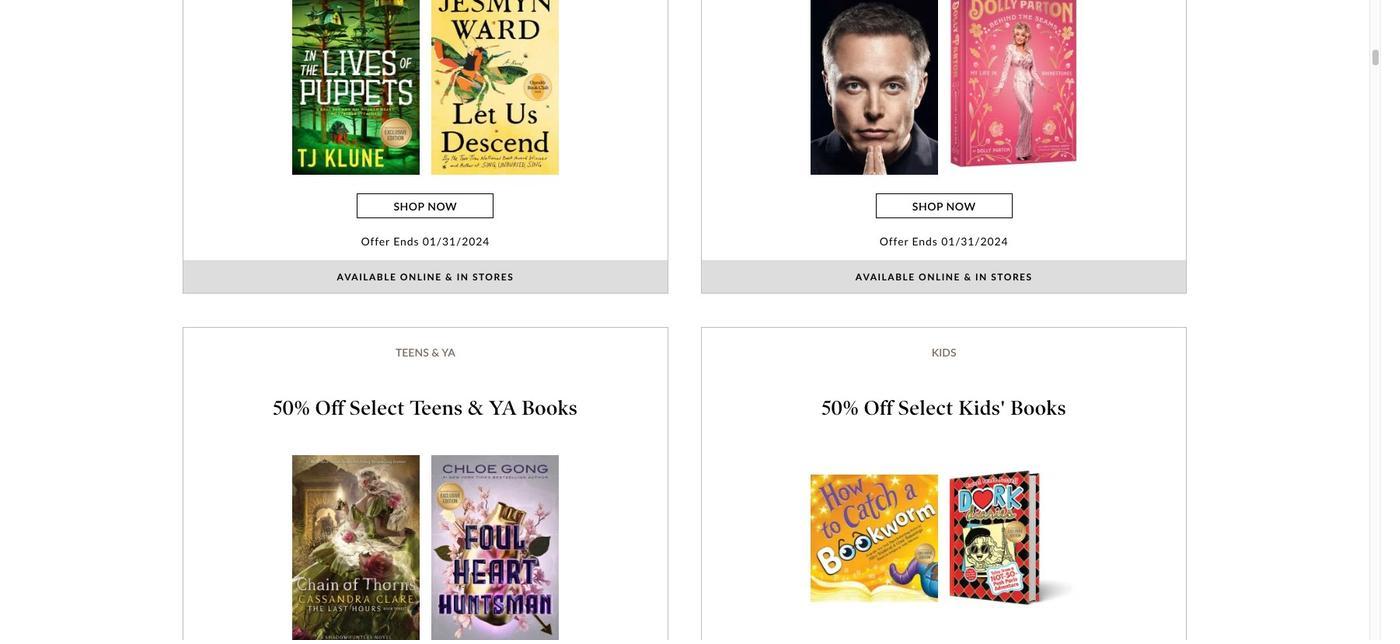 Task type: locate. For each thing, give the bounding box(es) containing it.
offer for first shop now 'link' from the right
[[880, 235, 909, 248]]

0 horizontal spatial ends
[[394, 235, 419, 248]]

online up kids
[[919, 271, 961, 283]]

1 online from the left
[[400, 271, 442, 283]]

2 stores from the left
[[992, 271, 1033, 283]]

ya right teens at the left bottom of the page
[[489, 397, 517, 421]]

ya right teens at the left of the page
[[442, 346, 455, 359]]

1 horizontal spatial offer ends 01/31/2024
[[880, 235, 1009, 248]]

1 shop now link from the left
[[357, 194, 494, 219]]

1 stores from the left
[[473, 271, 514, 283]]

2 ends from the left
[[912, 235, 938, 248]]

2 offer from the left
[[880, 235, 909, 248]]

1 shop now from the left
[[394, 200, 457, 213]]

1 books from the left
[[522, 397, 578, 421]]

0 horizontal spatial offer ends 01/31/2024
[[361, 235, 490, 248]]

1 horizontal spatial select
[[899, 397, 954, 421]]

offer ends 01/31/2024
[[361, 235, 490, 248], [880, 235, 1009, 248]]

1 horizontal spatial 01/31/2024
[[942, 235, 1009, 248]]

50%
[[273, 397, 310, 421], [822, 397, 859, 421]]

books
[[522, 397, 578, 421], [1011, 397, 1067, 421]]

select
[[350, 397, 405, 421], [899, 397, 954, 421]]

50% off select teens & ya books
[[273, 397, 578, 421]]

online up teens & ya
[[400, 271, 442, 283]]

2 offer ends 01/31/2024 from the left
[[880, 235, 1009, 248]]

2 01/31/2024 from the left
[[942, 235, 1009, 248]]

1 horizontal spatial offer
[[880, 235, 909, 248]]

1 50% from the left
[[273, 397, 310, 421]]

in for second shop now 'link' from the right
[[457, 271, 469, 283]]

2 off from the left
[[864, 397, 894, 421]]

1 offer ends 01/31/2024 from the left
[[361, 235, 490, 248]]

0 horizontal spatial available online & in stores
[[337, 271, 514, 283]]

stores
[[473, 271, 514, 283], [992, 271, 1033, 283]]

0 horizontal spatial online
[[400, 271, 442, 283]]

online
[[400, 271, 442, 283], [919, 271, 961, 283]]

1 vertical spatial ya
[[489, 397, 517, 421]]

1 horizontal spatial books
[[1011, 397, 1067, 421]]

1 horizontal spatial available online & in stores
[[856, 271, 1033, 283]]

0 horizontal spatial shop now
[[394, 200, 457, 213]]

0 horizontal spatial 01/31/2024
[[423, 235, 490, 248]]

available online & in stores up kids
[[856, 271, 1033, 283]]

1 horizontal spatial now
[[947, 200, 976, 213]]

1 off from the left
[[315, 397, 345, 421]]

0 horizontal spatial in
[[457, 271, 469, 283]]

0 horizontal spatial off
[[315, 397, 345, 421]]

0 horizontal spatial now
[[428, 200, 457, 213]]

available online & in stores
[[337, 271, 514, 283], [856, 271, 1033, 283]]

0 horizontal spatial select
[[350, 397, 405, 421]]

&
[[446, 271, 453, 283], [964, 271, 972, 283], [432, 346, 440, 359], [468, 397, 484, 421]]

2 50% from the left
[[822, 397, 859, 421]]

ya
[[442, 346, 455, 359], [489, 397, 517, 421]]

0 horizontal spatial shop
[[394, 200, 425, 213]]

0 horizontal spatial offer
[[361, 235, 390, 248]]

now
[[428, 200, 457, 213], [947, 200, 976, 213]]

2 now from the left
[[947, 200, 976, 213]]

available
[[337, 271, 397, 283], [856, 271, 916, 283]]

product image image
[[292, 0, 420, 175], [431, 0, 559, 175], [811, 0, 939, 175], [950, 0, 1078, 168], [292, 455, 420, 641], [431, 456, 559, 641], [950, 472, 1078, 606], [811, 475, 939, 602]]

0 horizontal spatial stores
[[473, 271, 514, 283]]

1 horizontal spatial shop now
[[913, 200, 976, 213]]

2 shop now from the left
[[913, 200, 976, 213]]

0 horizontal spatial 50%
[[273, 397, 310, 421]]

1 now from the left
[[428, 200, 457, 213]]

0 horizontal spatial books
[[522, 397, 578, 421]]

shop now
[[394, 200, 457, 213], [913, 200, 976, 213]]

1 horizontal spatial available
[[856, 271, 916, 283]]

1 horizontal spatial in
[[976, 271, 988, 283]]

available online & in stores up teens & ya
[[337, 271, 514, 283]]

1 horizontal spatial off
[[864, 397, 894, 421]]

2 online from the left
[[919, 271, 961, 283]]

2 books from the left
[[1011, 397, 1067, 421]]

stores for first shop now 'link' from the right
[[992, 271, 1033, 283]]

1 horizontal spatial ends
[[912, 235, 938, 248]]

1 horizontal spatial shop now link
[[876, 194, 1013, 219]]

1 horizontal spatial online
[[919, 271, 961, 283]]

shop
[[394, 200, 425, 213], [913, 200, 944, 213]]

1 horizontal spatial ya
[[489, 397, 517, 421]]

50% off select kids' books
[[822, 397, 1067, 421]]

ends
[[394, 235, 419, 248], [912, 235, 938, 248]]

teens & ya
[[396, 346, 455, 359]]

off for 50% off select kids' books
[[864, 397, 894, 421]]

1 horizontal spatial 50%
[[822, 397, 859, 421]]

1 offer from the left
[[361, 235, 390, 248]]

select left kids'
[[899, 397, 954, 421]]

0 vertical spatial ya
[[442, 346, 455, 359]]

off
[[315, 397, 345, 421], [864, 397, 894, 421]]

01/31/2024
[[423, 235, 490, 248], [942, 235, 1009, 248]]

2 in from the left
[[976, 271, 988, 283]]

in
[[457, 271, 469, 283], [976, 271, 988, 283]]

1 01/31/2024 from the left
[[423, 235, 490, 248]]

1 in from the left
[[457, 271, 469, 283]]

0 horizontal spatial shop now link
[[357, 194, 494, 219]]

0 horizontal spatial available
[[337, 271, 397, 283]]

1 horizontal spatial stores
[[992, 271, 1033, 283]]

1 horizontal spatial shop
[[913, 200, 944, 213]]

offer
[[361, 235, 390, 248], [880, 235, 909, 248]]

2 select from the left
[[899, 397, 954, 421]]

select left teens at the left bottom of the page
[[350, 397, 405, 421]]

1 select from the left
[[350, 397, 405, 421]]

shop now link
[[357, 194, 494, 219], [876, 194, 1013, 219]]



Task type: describe. For each thing, give the bounding box(es) containing it.
2 available from the left
[[856, 271, 916, 283]]

1 shop from the left
[[394, 200, 425, 213]]

kids
[[932, 346, 957, 359]]

1 available online & in stores from the left
[[337, 271, 514, 283]]

teens
[[396, 346, 429, 359]]

online for first shop now 'link' from the right
[[919, 271, 961, 283]]

0 horizontal spatial ya
[[442, 346, 455, 359]]

50% for 50% off select kids' books
[[822, 397, 859, 421]]

select for teens
[[350, 397, 405, 421]]

online for second shop now 'link' from the right
[[400, 271, 442, 283]]

1 ends from the left
[[394, 235, 419, 248]]

1 available from the left
[[337, 271, 397, 283]]

select for kids'
[[899, 397, 954, 421]]

offer ends 01/31/2024 for first shop now 'link' from the right
[[880, 235, 1009, 248]]

off for 50% off select teens & ya books
[[315, 397, 345, 421]]

50% for 50% off select teens & ya books
[[273, 397, 310, 421]]

offer for second shop now 'link' from the right
[[361, 235, 390, 248]]

offer ends 01/31/2024 for second shop now 'link' from the right
[[361, 235, 490, 248]]

teens
[[410, 397, 463, 421]]

2 shop now link from the left
[[876, 194, 1013, 219]]

kids'
[[959, 397, 1006, 421]]

2 shop from the left
[[913, 200, 944, 213]]

stores for second shop now 'link' from the right
[[473, 271, 514, 283]]

2 available online & in stores from the left
[[856, 271, 1033, 283]]

in for first shop now 'link' from the right
[[976, 271, 988, 283]]



Task type: vqa. For each thing, say whether or not it's contained in the screenshot.
about b&n
no



